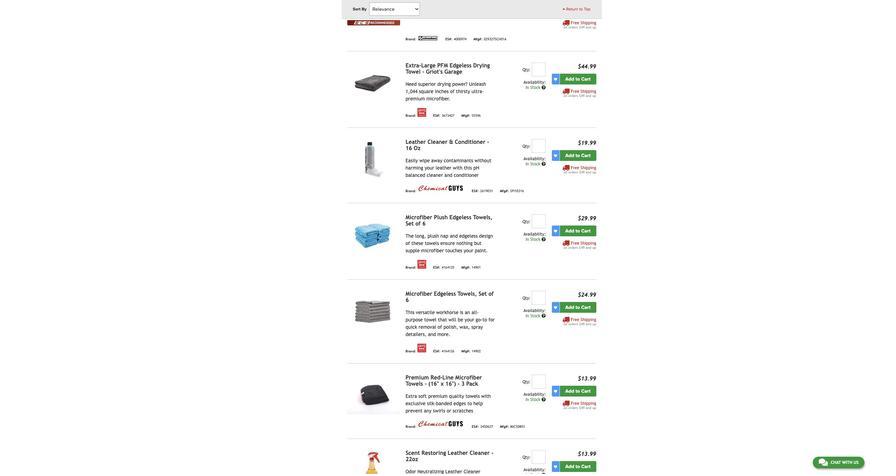 Task type: vqa. For each thing, say whether or not it's contained in the screenshot.


Task type: describe. For each thing, give the bounding box(es) containing it.
paint.
[[475, 248, 488, 253]]

2619031
[[481, 189, 493, 193]]

nothing
[[457, 241, 473, 246]]

pfm
[[438, 62, 448, 69]]

free for $19.99
[[571, 166, 580, 170]]

your inside the long, plush nap and edgeless design of these towels ensure nothing but supple microfiber touches your paint.
[[464, 248, 474, 253]]

any
[[424, 408, 432, 414]]

mfg#: mic50803
[[500, 425, 525, 429]]

free for $44.99
[[571, 89, 580, 94]]

microfiber for 6
[[406, 291, 433, 297]]

will
[[449, 317, 457, 323]]

shipping for $19.99
[[581, 166, 597, 170]]

1 free shipping on orders $49 and up from the top
[[564, 21, 597, 29]]

es#: 4164126
[[434, 349, 455, 353]]

and inside the long, plush nap and edgeless design of these towels ensure nothing but supple microfiber touches your paint.
[[450, 233, 458, 239]]

$49 for $29.99
[[580, 246, 585, 250]]

es#3450627 - mic50803 - premium red-line microfiber towels - (16" x 16") - 3 pack - extra soft premium quality towels with exclusive silk-banded edges to help prevent any swirls or scratches - chemical guys - audi bmw volkswagen mercedes benz mini porsche image
[[348, 375, 400, 414]]

1 cart from the top
[[582, 8, 591, 14]]

sort
[[353, 7, 361, 11]]

premium inside extra soft premium quality towels with exclusive silk-banded edges to help prevent any swirls or scratches
[[429, 394, 448, 399]]

1 add to cart button from the top
[[560, 5, 597, 16]]

shipping for $44.99
[[581, 89, 597, 94]]

premium inside need superior drying power? unleash 1,044 square inches of thirsty ultra- premium microfiber.
[[406, 96, 425, 102]]

detailers,
[[406, 332, 427, 337]]

es#: left 4000974
[[446, 37, 453, 41]]

es#: 3673427
[[434, 114, 455, 117]]

add to wish list image for $24.99
[[554, 306, 558, 309]]

question circle image for $44.99
[[542, 86, 546, 90]]

in stock for premium red-line microfiber towels - (16" x 16") - 3 pack
[[526, 397, 542, 402]]

$49 for $44.99
[[580, 94, 585, 98]]

microfiber edgeless towels, set of 6
[[406, 291, 494, 304]]

$49 for $13.99
[[580, 406, 585, 410]]

orders for $19.99
[[569, 170, 579, 174]]

7 add to cart button from the top
[[560, 461, 597, 472]]

7 add from the top
[[566, 464, 575, 470]]

wipe
[[420, 158, 430, 163]]

schwaben - corporate logo image
[[418, 36, 439, 40]]

extra-large pfm edgeless drying towel - griot's garage
[[406, 62, 490, 75]]

stock for $13.99
[[531, 397, 541, 402]]

- inside the leather cleaner & conditioner - 16 oz
[[488, 139, 490, 145]]

free shipping on orders $49 and up for $24.99
[[564, 317, 597, 326]]

be
[[458, 317, 464, 323]]

2 vertical spatial with
[[843, 460, 853, 465]]

1 add from the top
[[566, 8, 575, 14]]

brand: for microfiber edgeless towels, set of 6
[[406, 349, 417, 353]]

comments image
[[819, 458, 829, 467]]

ensure
[[441, 241, 455, 246]]

question circle image for $19.99
[[542, 162, 546, 166]]

brand: for leather cleaner & conditioner - 16 oz
[[406, 189, 417, 193]]

exclusive
[[406, 401, 426, 406]]

add to wish list image
[[554, 465, 558, 468]]

es#: for pfm
[[434, 114, 441, 117]]

and inside the easily wipe away contaminants without harming your leather with this ph balanced cleaner and conditioner
[[445, 172, 453, 178]]

cart for extra-large pfm edgeless drying towel - griot's garage
[[582, 76, 591, 82]]

scratches
[[453, 408, 474, 414]]

chemical guys - corporate logo image for oz
[[418, 185, 465, 192]]

drying
[[438, 81, 451, 87]]

with inside extra soft premium quality towels with exclusive silk-banded edges to help prevent any swirls or scratches
[[482, 394, 491, 399]]

ph
[[474, 165, 480, 171]]

1 $13.99 from the top
[[578, 375, 597, 382]]

nap
[[441, 233, 449, 239]]

add to cart button for premium red-line microfiber towels - (16" x 16") - 3 pack
[[560, 386, 597, 397]]

chemical guys - corporate logo image for (16"
[[418, 420, 465, 428]]

long,
[[416, 233, 426, 239]]

easily
[[406, 158, 418, 163]]

plush
[[428, 233, 439, 239]]

es#4164074 - 10971 - scent restoring leather cleaner - 22oz - odor neutralizing leather cleaner cleans the surface and the smell of leather or vinyl seats, dashes, door panels, and more. - griot's - audi bmw volkswagen mercedes benz mini porsche image
[[348, 450, 400, 474]]

free shipping on orders $49 and up for $13.99
[[564, 401, 597, 410]]

mfg#: left 029327sch01a
[[474, 37, 483, 41]]

in stock for microfiber edgeless towels, set of 6
[[526, 314, 542, 318]]

design
[[480, 233, 493, 239]]

add to cart button for microfiber plush edgeless towels, set of 6
[[560, 226, 597, 236]]

versatile
[[416, 310, 435, 315]]

griot's - corporate logo image for 6
[[418, 260, 427, 269]]

shipping for $29.99
[[581, 241, 597, 246]]

add to cart for premium red-line microfiber towels - (16" x 16") - 3 pack
[[566, 388, 591, 394]]

add for microfiber plush edgeless towels, set of 6
[[566, 228, 575, 234]]

on for $24.99
[[564, 322, 568, 326]]

es#3673427 - 55596 - extra-large pfm edgeless drying towel - griot's garage - need superior drying power? unleash 1,044 square inches of thirsty ultra-premium microfiber. - griot's - audi bmw volkswagen mercedes benz mini porsche image
[[348, 63, 400, 102]]

need
[[406, 81, 417, 87]]

availability: for $13.99
[[524, 392, 546, 397]]

add to cart for microfiber plush edgeless towels, set of 6
[[566, 228, 591, 234]]

$49 for $24.99
[[580, 322, 585, 326]]

edgeless inside extra-large pfm edgeless drying towel - griot's garage
[[450, 62, 472, 69]]

2 $13.99 from the top
[[578, 451, 597, 458]]

by
[[362, 7, 367, 11]]

scent
[[406, 450, 420, 456]]

es#4000974 - 029327sch01a - microfiber cloth 3 pk - professional quality micro fiber cloth - schwaben - audi bmw volkswagen mercedes benz mini porsche image
[[348, 0, 400, 20]]

drying
[[474, 62, 490, 69]]

es#4164125 - 14901 - microfiber plush edgeless towels, set of 6 - the long, plush nap and edgeless design of these towels ensure nothing but supple microfiber touches your paint. - griot's - audi bmw volkswagen mercedes benz mini porsche image
[[348, 215, 400, 254]]

orders for $29.99
[[569, 246, 579, 250]]

this versatile workhorse is an all- purpose towel that will be your go-to for quick removal of polish, wax, spray detailers, and more.
[[406, 310, 495, 337]]

3450627
[[481, 425, 493, 429]]

add to wish list image for $44.99
[[554, 77, 558, 81]]

soft
[[419, 394, 427, 399]]

1 up from the top
[[593, 25, 597, 29]]

es#4164126 - 14902 - microfiber edgeless towels, set of 6 - this versatile workhorse is an all-purpose towel that will be your go-to for quick removal of polish, wax, spray detailers, and more. - griot's - audi bmw volkswagen mercedes benz mini porsche image
[[348, 291, 400, 331]]

mfg#: for towels,
[[462, 266, 471, 269]]

1 shipping from the top
[[581, 21, 597, 25]]

return to top
[[566, 7, 591, 11]]

in for premium red-line microfiber towels - (16" x 16") - 3 pack
[[526, 397, 530, 402]]

on for $13.99
[[564, 406, 568, 410]]

$19.99
[[578, 140, 597, 146]]

scent restoring leather cleaner - 22oz
[[406, 450, 494, 463]]

16")
[[446, 381, 456, 387]]

microfiber for of
[[406, 214, 433, 221]]

14901
[[472, 266, 481, 269]]

mfg#: for set
[[462, 349, 471, 353]]

towel
[[425, 317, 437, 323]]

help
[[474, 401, 483, 406]]

of inside the long, plush nap and edgeless design of these towels ensure nothing but supple microfiber touches your paint.
[[406, 241, 410, 246]]

contaminants
[[444, 158, 474, 163]]

premium red-line microfiber towels - (16" x 16") - 3 pack link
[[406, 374, 482, 387]]

prevent
[[406, 408, 423, 414]]

auto notify
[[525, 14, 546, 18]]

availability: for $29.99
[[524, 232, 546, 237]]

- inside extra-large pfm edgeless drying towel - griot's garage
[[423, 69, 425, 75]]

in stock for extra-large pfm edgeless drying towel - griot's garage
[[526, 85, 542, 90]]

silk-
[[427, 401, 436, 406]]

go-
[[476, 317, 483, 323]]

7 add to cart from the top
[[566, 464, 591, 470]]

edges
[[454, 401, 466, 406]]

garage
[[445, 69, 463, 75]]

free for $13.99
[[571, 401, 580, 406]]

but
[[475, 241, 482, 246]]

free shipping on orders $49 and up for $19.99
[[564, 166, 597, 174]]

add to cart button for leather cleaner & conditioner - 16 oz
[[560, 150, 597, 161]]

ecs tuning recommends this product. image
[[348, 20, 400, 25]]

mfg#: 55596
[[462, 114, 481, 117]]

leather cleaner & conditioner - 16 oz link
[[406, 139, 490, 152]]

in stock for microfiber plush edgeless towels, set of 6
[[526, 237, 542, 242]]

need superior drying power? unleash 1,044 square inches of thirsty ultra- premium microfiber.
[[406, 81, 487, 102]]

add to cart button for extra-large pfm edgeless drying towel - griot's garage
[[560, 74, 597, 85]]

qty: for microfiber edgeless towels, set of 6
[[523, 296, 531, 301]]

microfiber edgeless towels, set of 6 link
[[406, 291, 494, 304]]

line
[[443, 374, 454, 381]]

mic50803
[[511, 425, 525, 429]]

4164125
[[442, 266, 455, 269]]

conditioner
[[454, 172, 479, 178]]

qty: for extra-large pfm edgeless drying towel - griot's garage
[[523, 67, 531, 72]]

add for leather cleaner & conditioner - 16 oz
[[566, 153, 575, 159]]

- left 3
[[458, 381, 460, 387]]

us
[[854, 460, 859, 465]]

supple
[[406, 248, 420, 253]]

extra-
[[406, 62, 422, 69]]

add to cart button for microfiber edgeless towels, set of 6
[[560, 302, 597, 313]]

griot's
[[426, 69, 443, 75]]

mfg#: 14901
[[462, 266, 481, 269]]

leather cleaner & conditioner - 16 oz
[[406, 139, 490, 152]]

workhorse
[[437, 310, 459, 315]]

free shipping on orders $49 and up for $29.99
[[564, 241, 597, 250]]

qty: for premium red-line microfiber towels - (16" x 16") - 3 pack
[[523, 380, 531, 385]]

edgeless
[[460, 233, 478, 239]]

or
[[447, 408, 452, 414]]

1 brand: from the top
[[406, 37, 417, 41]]

unleash
[[469, 81, 487, 87]]

set inside microfiber edgeless towels, set of 6
[[479, 291, 487, 297]]

on for $19.99
[[564, 170, 568, 174]]

1 orders from the top
[[569, 25, 579, 29]]

ultra-
[[472, 89, 484, 94]]

orders for $44.99
[[569, 94, 579, 98]]

of inside microfiber plush edgeless towels, set of 6
[[416, 220, 421, 227]]

thirsty
[[456, 89, 471, 94]]



Task type: locate. For each thing, give the bounding box(es) containing it.
1 in from the top
[[526, 85, 530, 90]]

1 horizontal spatial set
[[479, 291, 487, 297]]

of down the
[[406, 241, 410, 246]]

4 free shipping on orders $49 and up from the top
[[564, 241, 597, 250]]

es#: 2619031
[[472, 189, 493, 193]]

qty:
[[523, 67, 531, 72], [523, 144, 531, 149], [523, 219, 531, 224], [523, 296, 531, 301], [523, 380, 531, 385], [523, 455, 531, 460]]

easily wipe away contaminants without harming your leather with this ph balanced cleaner and conditioner
[[406, 158, 492, 178]]

add
[[566, 8, 575, 14], [566, 76, 575, 82], [566, 153, 575, 159], [566, 228, 575, 234], [566, 305, 575, 310], [566, 388, 575, 394], [566, 464, 575, 470]]

in for microfiber plush edgeless towels, set of 6
[[526, 237, 530, 242]]

14902
[[472, 349, 481, 353]]

on for $44.99
[[564, 94, 568, 98]]

0 horizontal spatial premium
[[406, 96, 425, 102]]

0 vertical spatial leather
[[406, 139, 426, 145]]

es#: 4164125
[[434, 266, 455, 269]]

in for extra-large pfm edgeless drying towel - griot's garage
[[526, 85, 530, 90]]

of inside need superior drying power? unleash 1,044 square inches of thirsty ultra- premium microfiber.
[[451, 89, 455, 94]]

towels, up design
[[474, 214, 493, 221]]

conditioner
[[455, 139, 486, 145]]

premium up banded
[[429, 394, 448, 399]]

mfg#: for edgeless
[[462, 114, 471, 117]]

2 in stock from the top
[[526, 162, 542, 167]]

cart for microfiber plush edgeless towels, set of 6
[[582, 228, 591, 234]]

- right "towel"
[[423, 69, 425, 75]]

of inside this versatile workhorse is an all- purpose towel that will be your go-to for quick removal of polish, wax, spray detailers, and more.
[[438, 324, 442, 330]]

3 free shipping on orders $49 and up from the top
[[564, 166, 597, 174]]

question circle image
[[542, 86, 546, 90], [542, 398, 546, 402]]

4 question circle image from the top
[[542, 473, 546, 474]]

- down 3450627
[[492, 450, 494, 456]]

4 cart from the top
[[582, 228, 591, 234]]

1 on from the top
[[564, 25, 568, 29]]

microfiber inside microfiber plush edgeless towels, set of 6
[[406, 214, 433, 221]]

5 cart from the top
[[582, 305, 591, 310]]

mfg#: 14902
[[462, 349, 481, 353]]

free shipping on orders $49 and up
[[564, 21, 597, 29], [564, 89, 597, 98], [564, 166, 597, 174], [564, 241, 597, 250], [564, 317, 597, 326], [564, 401, 597, 410]]

1 vertical spatial griot's - corporate logo image
[[418, 260, 427, 269]]

of down that at right bottom
[[438, 324, 442, 330]]

0 vertical spatial chemical guys - corporate logo image
[[418, 185, 465, 192]]

0 horizontal spatial set
[[406, 220, 414, 227]]

to inside "link"
[[580, 7, 583, 11]]

towels, up an
[[458, 291, 477, 297]]

red-
[[431, 374, 443, 381]]

add to cart for leather cleaner & conditioner - 16 oz
[[566, 153, 591, 159]]

brand: down detailers,
[[406, 349, 417, 353]]

touches
[[446, 248, 463, 253]]

7 cart from the top
[[582, 464, 591, 470]]

0 vertical spatial edgeless
[[450, 62, 472, 69]]

banded
[[436, 401, 452, 406]]

4 availability: from the top
[[524, 308, 546, 313]]

4 brand: from the top
[[406, 266, 417, 269]]

your
[[425, 165, 435, 171], [464, 248, 474, 253], [465, 317, 475, 323]]

free for $24.99
[[571, 317, 580, 322]]

is
[[460, 310, 464, 315]]

$29.99
[[578, 215, 597, 222]]

0 vertical spatial question circle image
[[542, 86, 546, 90]]

2 free from the top
[[571, 89, 580, 94]]

of right inches
[[451, 89, 455, 94]]

harming
[[406, 165, 424, 171]]

cart for leather cleaner & conditioner - 16 oz
[[582, 153, 591, 159]]

chat with us link
[[813, 457, 865, 469]]

add to wish list image for $13.99
[[554, 390, 558, 393]]

4 shipping from the top
[[581, 241, 597, 246]]

stock for $24.99
[[531, 314, 541, 318]]

cleaner
[[427, 172, 443, 178]]

orders for $13.99
[[569, 406, 579, 410]]

2 add to cart from the top
[[566, 76, 591, 82]]

chemical guys - corporate logo image down cleaner
[[418, 185, 465, 192]]

shipping for $24.99
[[581, 317, 597, 322]]

griot's - corporate logo image down detailers,
[[418, 344, 427, 353]]

2 on from the top
[[564, 94, 568, 98]]

quick
[[406, 324, 418, 330]]

qty: for leather cleaner & conditioner - 16 oz
[[523, 144, 531, 149]]

0 horizontal spatial cleaner
[[428, 139, 448, 145]]

microfiber
[[422, 248, 444, 253]]

3 qty: from the top
[[523, 219, 531, 224]]

6 up from the top
[[593, 406, 597, 410]]

6 free from the top
[[571, 401, 580, 406]]

mfg#: left 14902
[[462, 349, 471, 353]]

2 qty: from the top
[[523, 144, 531, 149]]

add for microfiber edgeless towels, set of 6
[[566, 305, 575, 310]]

brand: for extra-large pfm edgeless drying towel - griot's garage
[[406, 114, 417, 117]]

2 orders from the top
[[569, 94, 579, 98]]

microfiber up versatile
[[406, 291, 433, 297]]

1 griot's - corporate logo image from the top
[[418, 108, 427, 117]]

1 vertical spatial 6
[[406, 297, 409, 304]]

1 vertical spatial premium
[[429, 394, 448, 399]]

edgeless inside microfiber plush edgeless towels, set of 6
[[450, 214, 472, 221]]

stock for $44.99
[[531, 85, 541, 90]]

power?
[[453, 81, 468, 87]]

towels inside extra soft premium quality towels with exclusive silk-banded edges to help prevent any swirls or scratches
[[466, 394, 480, 399]]

free shipping on orders $49 and up for $44.99
[[564, 89, 597, 98]]

- right conditioner
[[488, 139, 490, 145]]

4 add to cart button from the top
[[560, 226, 597, 236]]

your down an
[[465, 317, 475, 323]]

3 add to wish list image from the top
[[554, 229, 558, 233]]

4 on from the top
[[564, 246, 568, 250]]

set
[[406, 220, 414, 227], [479, 291, 487, 297]]

microfiber inside premium red-line microfiber towels - (16" x 16") - 3 pack
[[456, 374, 482, 381]]

1 add to wish list image from the top
[[554, 77, 558, 81]]

3 in stock from the top
[[526, 237, 542, 242]]

with up help
[[482, 394, 491, 399]]

0 vertical spatial premium
[[406, 96, 425, 102]]

towels up help
[[466, 394, 480, 399]]

1 stock from the top
[[531, 85, 541, 90]]

extra
[[406, 394, 417, 399]]

the long, plush nap and edgeless design of these towels ensure nothing but supple microfiber touches your paint.
[[406, 233, 493, 253]]

6 add from the top
[[566, 388, 575, 394]]

6 qty: from the top
[[523, 455, 531, 460]]

4 qty: from the top
[[523, 296, 531, 301]]

brand: for premium red-line microfiber towels - (16" x 16") - 3 pack
[[406, 425, 417, 429]]

up for $44.99
[[593, 94, 597, 98]]

edgeless right pfm
[[450, 62, 472, 69]]

0 horizontal spatial 6
[[406, 297, 409, 304]]

3 up from the top
[[593, 170, 597, 174]]

scent restoring leather cleaner - 22oz link
[[406, 450, 494, 463]]

extra soft premium quality towels with exclusive silk-banded edges to help prevent any swirls or scratches
[[406, 394, 491, 414]]

edgeless
[[450, 62, 472, 69], [450, 214, 472, 221], [434, 291, 456, 297]]

question circle image for $29.99
[[542, 237, 546, 242]]

1 horizontal spatial 6
[[423, 220, 426, 227]]

mfg#: for microfiber
[[500, 425, 509, 429]]

free for $29.99
[[571, 241, 580, 246]]

plush
[[434, 214, 448, 221]]

2 vertical spatial griot's - corporate logo image
[[418, 344, 427, 353]]

leather inside scent restoring leather cleaner - 22oz
[[448, 450, 468, 456]]

5 on from the top
[[564, 322, 568, 326]]

4 add from the top
[[566, 228, 575, 234]]

- inside scent restoring leather cleaner - 22oz
[[492, 450, 494, 456]]

shipping
[[581, 21, 597, 25], [581, 89, 597, 94], [581, 166, 597, 170], [581, 241, 597, 246], [581, 317, 597, 322], [581, 401, 597, 406]]

1 vertical spatial $13.99
[[578, 451, 597, 458]]

question circle image for $24.99
[[542, 314, 546, 318]]

wax,
[[460, 324, 470, 330]]

3 on from the top
[[564, 170, 568, 174]]

on
[[564, 25, 568, 29], [564, 94, 568, 98], [564, 170, 568, 174], [564, 246, 568, 250], [564, 322, 568, 326], [564, 406, 568, 410]]

microfiber inside microfiber edgeless towels, set of 6
[[406, 291, 433, 297]]

4 up from the top
[[593, 246, 597, 250]]

cleaner inside the leather cleaner & conditioner - 16 oz
[[428, 139, 448, 145]]

1 vertical spatial leather
[[448, 450, 468, 456]]

edgeless up "workhorse"
[[434, 291, 456, 297]]

cleaner down es#: 3450627
[[470, 450, 490, 456]]

0 vertical spatial microfiber
[[406, 214, 433, 221]]

chat with us
[[832, 460, 859, 465]]

3673427
[[442, 114, 455, 117]]

6 add to cart from the top
[[566, 388, 591, 394]]

question circle image for $13.99
[[542, 398, 546, 402]]

4000974
[[454, 37, 467, 41]]

es#: 3450627
[[472, 425, 493, 429]]

chemical guys - corporate logo image down "swirls"
[[418, 420, 465, 428]]

6 inside microfiber plush edgeless towels, set of 6
[[423, 220, 426, 227]]

3 shipping from the top
[[581, 166, 597, 170]]

premium down 1,044
[[406, 96, 425, 102]]

qty: for microfiber plush edgeless towels, set of 6
[[523, 219, 531, 224]]

in for microfiber edgeless towels, set of 6
[[526, 314, 530, 318]]

up for $19.99
[[593, 170, 597, 174]]

es#: for edgeless
[[434, 266, 441, 269]]

3 stock from the top
[[531, 237, 541, 242]]

for
[[489, 317, 495, 323]]

6 availability: from the top
[[524, 468, 546, 472]]

to inside extra soft premium quality towels with exclusive silk-banded edges to help prevent any swirls or scratches
[[468, 401, 472, 406]]

towels,
[[474, 214, 493, 221], [458, 291, 477, 297]]

3 orders from the top
[[569, 170, 579, 174]]

1 vertical spatial cleaner
[[470, 450, 490, 456]]

more.
[[438, 332, 451, 337]]

6 up this
[[406, 297, 409, 304]]

that
[[438, 317, 447, 323]]

1 vertical spatial towels,
[[458, 291, 477, 297]]

es#: for line
[[472, 425, 479, 429]]

2 vertical spatial your
[[465, 317, 475, 323]]

1 vertical spatial your
[[464, 248, 474, 253]]

6 on from the top
[[564, 406, 568, 410]]

pack
[[467, 381, 479, 387]]

brand: down supple
[[406, 266, 417, 269]]

shipping for $13.99
[[581, 401, 597, 406]]

without
[[475, 158, 492, 163]]

to
[[580, 7, 583, 11], [576, 8, 581, 14], [576, 76, 581, 82], [576, 153, 581, 159], [576, 228, 581, 234], [576, 305, 581, 310], [483, 317, 487, 323], [576, 388, 581, 394], [468, 401, 472, 406], [576, 464, 581, 470]]

your inside the easily wipe away contaminants without harming your leather with this ph balanced cleaner and conditioner
[[425, 165, 435, 171]]

4 stock from the top
[[531, 314, 541, 318]]

0 vertical spatial cleaner
[[428, 139, 448, 145]]

an
[[465, 310, 470, 315]]

2 griot's - corporate logo image from the top
[[418, 260, 427, 269]]

griot's - corporate logo image
[[418, 108, 427, 117], [418, 260, 427, 269], [418, 344, 427, 353]]

55596
[[472, 114, 481, 117]]

cleaner inside scent restoring leather cleaner - 22oz
[[470, 450, 490, 456]]

griot's - corporate logo image down square
[[418, 108, 427, 117]]

mfg#: left 14901
[[462, 266, 471, 269]]

polish,
[[444, 324, 459, 330]]

towels, inside microfiber plush edgeless towels, set of 6
[[474, 214, 493, 221]]

0 vertical spatial 6
[[423, 220, 426, 227]]

4 $49 from the top
[[580, 246, 585, 250]]

1 vertical spatial chemical guys - corporate logo image
[[418, 420, 465, 428]]

es#: for &
[[472, 189, 479, 193]]

0 vertical spatial with
[[453, 165, 463, 171]]

auto
[[525, 14, 533, 18]]

5 in stock from the top
[[526, 397, 542, 402]]

3 in from the top
[[526, 237, 530, 242]]

availability: for $24.99
[[524, 308, 546, 313]]

1 horizontal spatial towels
[[466, 394, 480, 399]]

category navigation element
[[274, 0, 336, 0]]

5 $49 from the top
[[580, 322, 585, 326]]

es#: left 3450627
[[472, 425, 479, 429]]

4164126
[[442, 349, 455, 353]]

5 free from the top
[[571, 317, 580, 322]]

es#: left 4164125
[[434, 266, 441, 269]]

availability: for $19.99
[[524, 156, 546, 161]]

set inside microfiber plush edgeless towels, set of 6
[[406, 220, 414, 227]]

in for leather cleaner & conditioner - 16 oz
[[526, 162, 530, 167]]

0 vertical spatial set
[[406, 220, 414, 227]]

0 vertical spatial towels
[[425, 241, 439, 246]]

of up "long,"
[[416, 220, 421, 227]]

mfg#: left spi10316
[[500, 189, 509, 193]]

question circle image
[[542, 162, 546, 166], [542, 237, 546, 242], [542, 314, 546, 318], [542, 473, 546, 474]]

0 vertical spatial $13.99
[[578, 375, 597, 382]]

cleaner left &
[[428, 139, 448, 145]]

stock for $29.99
[[531, 237, 541, 242]]

0 vertical spatial griot's - corporate logo image
[[418, 108, 427, 117]]

0 horizontal spatial towels
[[425, 241, 439, 246]]

- left (16"
[[425, 381, 427, 387]]

removal
[[419, 324, 437, 330]]

2 stock from the top
[[531, 162, 541, 167]]

6 cart from the top
[[582, 388, 591, 394]]

5 orders from the top
[[569, 322, 579, 326]]

griot's - corporate logo image for -
[[418, 108, 427, 117]]

to inside this versatile workhorse is an all- purpose towel that will be your go-to for quick removal of polish, wax, spray detailers, and more.
[[483, 317, 487, 323]]

1 $49 from the top
[[580, 25, 585, 29]]

0 horizontal spatial leather
[[406, 139, 426, 145]]

caret up image
[[563, 7, 566, 11]]

2 shipping from the top
[[581, 89, 597, 94]]

1 add to cart from the top
[[566, 8, 591, 14]]

5 up from the top
[[593, 322, 597, 326]]

chemical guys - corporate logo image
[[418, 185, 465, 192], [418, 420, 465, 428]]

microfiber right line
[[456, 374, 482, 381]]

away
[[432, 158, 443, 163]]

up
[[593, 25, 597, 29], [593, 94, 597, 98], [593, 170, 597, 174], [593, 246, 597, 250], [593, 322, 597, 326], [593, 406, 597, 410]]

1 vertical spatial question circle image
[[542, 398, 546, 402]]

edgeless right plush
[[450, 214, 472, 221]]

leather up the easily at the left of page
[[406, 139, 426, 145]]

1 horizontal spatial cleaner
[[470, 450, 490, 456]]

1 vertical spatial set
[[479, 291, 487, 297]]

towels up microfiber
[[425, 241, 439, 246]]

6 $49 from the top
[[580, 406, 585, 410]]

1 availability: from the top
[[524, 80, 546, 85]]

add to cart for microfiber edgeless towels, set of 6
[[566, 305, 591, 310]]

brand: for microfiber plush edgeless towels, set of 6
[[406, 266, 417, 269]]

add for premium red-line microfiber towels - (16" x 16") - 3 pack
[[566, 388, 575, 394]]

brand: left "schwaben - corporate logo"
[[406, 37, 417, 41]]

1 horizontal spatial leather
[[448, 450, 468, 456]]

extra-large pfm edgeless drying towel - griot's garage link
[[406, 62, 490, 75]]

return
[[567, 7, 579, 11]]

up for $24.99
[[593, 322, 597, 326]]

microfiber up "long,"
[[406, 214, 433, 221]]

large
[[422, 62, 436, 69]]

premium
[[406, 96, 425, 102], [429, 394, 448, 399]]

of up for
[[489, 291, 494, 297]]

3 add to cart from the top
[[566, 153, 591, 159]]

1 question circle image from the top
[[542, 86, 546, 90]]

towels
[[406, 381, 423, 387]]

up for $29.99
[[593, 246, 597, 250]]

your inside this versatile workhorse is an all- purpose towel that will be your go-to for quick removal of polish, wax, spray detailers, and more.
[[465, 317, 475, 323]]

2 horizontal spatial with
[[843, 460, 853, 465]]

5 qty: from the top
[[523, 380, 531, 385]]

1 in stock from the top
[[526, 85, 542, 90]]

superior
[[419, 81, 436, 87]]

es#: for towels,
[[434, 349, 441, 353]]

2 question circle image from the top
[[542, 398, 546, 402]]

set up the
[[406, 220, 414, 227]]

availability: for $44.99
[[524, 80, 546, 85]]

3 add to cart button from the top
[[560, 150, 597, 161]]

leather inside the leather cleaner & conditioner - 16 oz
[[406, 139, 426, 145]]

2 in from the top
[[526, 162, 530, 167]]

2 availability: from the top
[[524, 156, 546, 161]]

mfg#: for conditioner
[[500, 189, 509, 193]]

2 up from the top
[[593, 94, 597, 98]]

1 horizontal spatial with
[[482, 394, 491, 399]]

premium red-line microfiber towels - (16" x 16") - 3 pack
[[406, 374, 482, 387]]

4 in from the top
[[526, 314, 530, 318]]

add to wish list image for $29.99
[[554, 229, 558, 233]]

1 vertical spatial towels
[[466, 394, 480, 399]]

this
[[464, 165, 472, 171]]

sort by
[[353, 7, 367, 11]]

1 chemical guys - corporate logo image from the top
[[418, 185, 465, 192]]

mfg#: left 55596
[[462, 114, 471, 117]]

6 inside microfiber edgeless towels, set of 6
[[406, 297, 409, 304]]

$49 for $19.99
[[580, 170, 585, 174]]

leather right restoring
[[448, 450, 468, 456]]

es#: left 4164126
[[434, 349, 441, 353]]

top
[[584, 7, 591, 11]]

brand: down 1,044
[[406, 114, 417, 117]]

2 chemical guys - corporate logo image from the top
[[418, 420, 465, 428]]

orders for $24.99
[[569, 322, 579, 326]]

5 in from the top
[[526, 397, 530, 402]]

griot's - corporate logo image down supple
[[418, 260, 427, 269]]

1 qty: from the top
[[523, 67, 531, 72]]

2 add to cart button from the top
[[560, 74, 597, 85]]

3 availability: from the top
[[524, 232, 546, 237]]

0 vertical spatial towels,
[[474, 214, 493, 221]]

set up 'all-'
[[479, 291, 487, 297]]

towels, inside microfiber edgeless towels, set of 6
[[458, 291, 477, 297]]

of inside microfiber edgeless towels, set of 6
[[489, 291, 494, 297]]

2 question circle image from the top
[[542, 237, 546, 242]]

3 cart from the top
[[582, 153, 591, 159]]

es#: left '3673427'
[[434, 114, 441, 117]]

3 $49 from the top
[[580, 170, 585, 174]]

5 shipping from the top
[[581, 317, 597, 322]]

3
[[462, 381, 465, 387]]

3 griot's - corporate logo image from the top
[[418, 344, 427, 353]]

4 free from the top
[[571, 241, 580, 246]]

and inside this versatile workhorse is an all- purpose towel that will be your go-to for quick removal of polish, wax, spray detailers, and more.
[[428, 332, 436, 337]]

cart for microfiber edgeless towels, set of 6
[[582, 305, 591, 310]]

towels inside the long, plush nap and edgeless design of these towels ensure nothing but supple microfiber touches your paint.
[[425, 241, 439, 246]]

mfg#: spi10316
[[500, 189, 524, 193]]

up for $13.99
[[593, 406, 597, 410]]

6 shipping from the top
[[581, 401, 597, 406]]

None number field
[[532, 63, 546, 77], [532, 139, 546, 153], [532, 215, 546, 228], [532, 291, 546, 305], [532, 375, 546, 389], [532, 450, 546, 464], [532, 63, 546, 77], [532, 139, 546, 153], [532, 215, 546, 228], [532, 291, 546, 305], [532, 375, 546, 389], [532, 450, 546, 464]]

add to cart for extra-large pfm edgeless drying towel - griot's garage
[[566, 76, 591, 82]]

1 horizontal spatial premium
[[429, 394, 448, 399]]

1 vertical spatial with
[[482, 394, 491, 399]]

4 add to cart from the top
[[566, 228, 591, 234]]

0 horizontal spatial with
[[453, 165, 463, 171]]

1 vertical spatial microfiber
[[406, 291, 433, 297]]

return to top link
[[563, 6, 591, 12]]

es#2619031 - spi10316 - leather cleaner & conditioner - 16 oz - easily wipe away contaminants without harming your leather with this ph balanced cleaner and conditioner - chemical guys - audi bmw volkswagen mercedes benz mini porsche image
[[348, 139, 400, 179]]

2 $49 from the top
[[580, 94, 585, 98]]

3 question circle image from the top
[[542, 314, 546, 318]]

add to wish list image for $19.99
[[554, 154, 558, 157]]

22oz
[[406, 456, 419, 463]]

swirls
[[433, 408, 446, 414]]

inches
[[435, 89, 449, 94]]

2 free shipping on orders $49 and up from the top
[[564, 89, 597, 98]]

029327sch01a
[[484, 37, 507, 41]]

1 question circle image from the top
[[542, 162, 546, 166]]

add to wish list image
[[554, 77, 558, 81], [554, 154, 558, 157], [554, 229, 558, 233], [554, 306, 558, 309], [554, 390, 558, 393]]

cart for premium red-line microfiber towels - (16" x 16") - 3 pack
[[582, 388, 591, 394]]

with inside the easily wipe away contaminants without harming your leather with this ph balanced cleaner and conditioner
[[453, 165, 463, 171]]

2 vertical spatial microfiber
[[456, 374, 482, 381]]

edgeless inside microfiber edgeless towels, set of 6
[[434, 291, 456, 297]]

0 vertical spatial your
[[425, 165, 435, 171]]

square
[[419, 89, 434, 94]]

1 vertical spatial edgeless
[[450, 214, 472, 221]]

add to cart
[[566, 8, 591, 14], [566, 76, 591, 82], [566, 153, 591, 159], [566, 228, 591, 234], [566, 305, 591, 310], [566, 388, 591, 394], [566, 464, 591, 470]]

4 in stock from the top
[[526, 314, 542, 318]]

brand: down balanced on the left of the page
[[406, 189, 417, 193]]

with down contaminants
[[453, 165, 463, 171]]

add for extra-large pfm edgeless drying towel - griot's garage
[[566, 76, 575, 82]]

stock for $19.99
[[531, 162, 541, 167]]

brand: down prevent
[[406, 425, 417, 429]]

(16"
[[429, 381, 439, 387]]

with left us
[[843, 460, 853, 465]]

2 vertical spatial edgeless
[[434, 291, 456, 297]]

on for $29.99
[[564, 246, 568, 250]]

mfg#: left mic50803
[[500, 425, 509, 429]]

6 free shipping on orders $49 and up from the top
[[564, 401, 597, 410]]

restoring
[[422, 450, 446, 456]]

your down wipe
[[425, 165, 435, 171]]

quality
[[449, 394, 465, 399]]

stock
[[531, 85, 541, 90], [531, 162, 541, 167], [531, 237, 541, 242], [531, 314, 541, 318], [531, 397, 541, 402]]

es#: left 2619031 at right
[[472, 189, 479, 193]]

your down nothing
[[464, 248, 474, 253]]

5 free shipping on orders $49 and up from the top
[[564, 317, 597, 326]]

in stock for leather cleaner & conditioner - 16 oz
[[526, 162, 542, 167]]

in
[[526, 85, 530, 90], [526, 162, 530, 167], [526, 237, 530, 242], [526, 314, 530, 318], [526, 397, 530, 402]]

notify
[[535, 14, 546, 18]]

brand:
[[406, 37, 417, 41], [406, 114, 417, 117], [406, 189, 417, 193], [406, 266, 417, 269], [406, 349, 417, 353], [406, 425, 417, 429]]

these
[[412, 241, 424, 246]]

6 add to cart button from the top
[[560, 386, 597, 397]]

6 up "long,"
[[423, 220, 426, 227]]

1 free from the top
[[571, 21, 580, 25]]

5 stock from the top
[[531, 397, 541, 402]]



